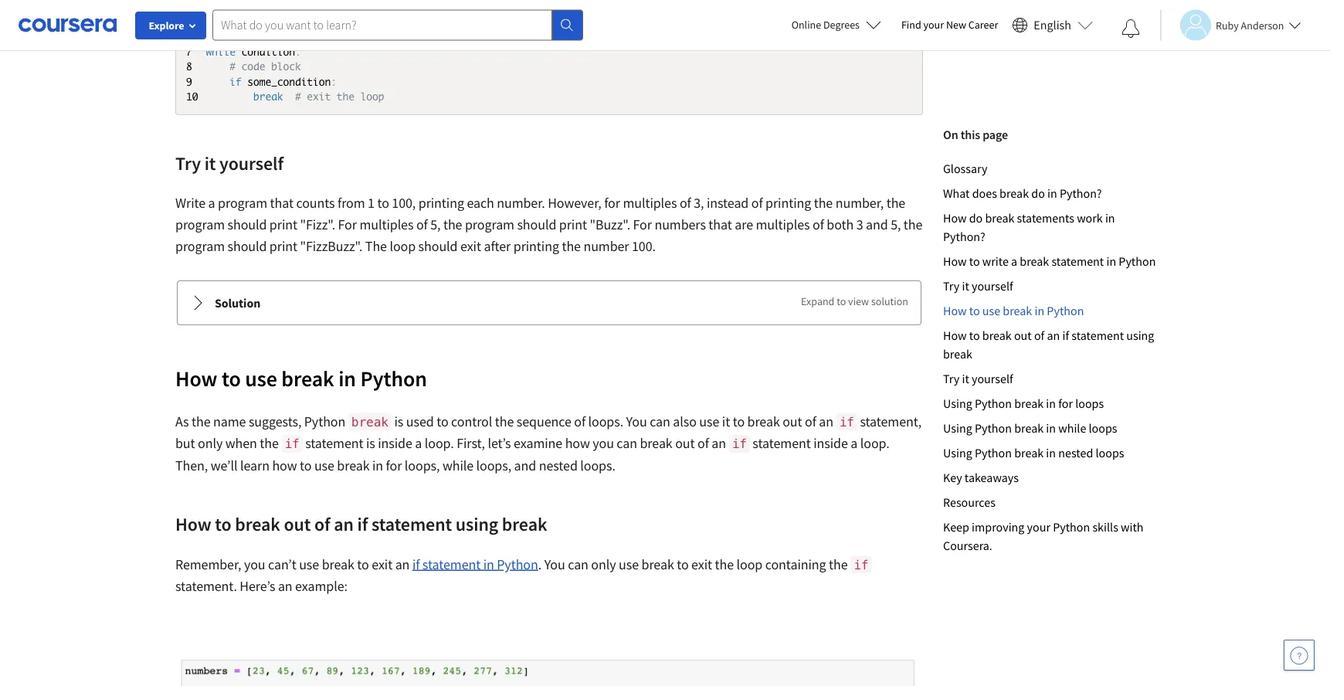 Task type: describe. For each thing, give the bounding box(es) containing it.
loop down what do you want to learn? text field
[[361, 90, 384, 103]]

.
[[538, 555, 542, 573]]

help center image
[[1290, 646, 1309, 664]]

containing
[[765, 555, 826, 573]]

if statement in python link
[[412, 555, 538, 573]]

try it yourself for first try it yourself link from the bottom
[[943, 371, 1013, 386]]

3,
[[694, 194, 704, 212]]

show notifications image
[[1122, 19, 1140, 38]]

0 vertical spatial how
[[565, 435, 590, 452]]

1
[[368, 194, 375, 212]]

with
[[1121, 519, 1144, 535]]

suggests,
[[249, 413, 302, 430]]

python? inside how do break statements work in python?
[[943, 229, 986, 244]]

can inside remember, you can't use break to exit an if statement in python . you can only use break to exit the loop containing the if statement. here's an example:
[[568, 555, 589, 573]]

0 horizontal spatial how to break out of an if statement using break
[[175, 513, 547, 536]]

resources link
[[943, 494, 996, 510]]

loop. inside statement inside a loop. then, we'll learn how to use break in for loops, while loops, and nested loops.
[[860, 435, 890, 452]]

number,
[[836, 194, 884, 212]]

# break statement for while loop while condition : # code block if some_condition : break
[[206, 30, 396, 103]]

and inside write a program that counts from 1 to 100, printing each number. however, for multiples of 3, instead of printing the number, the program should print "fizz". for multiples of 5, the program should print "buzz". for numbers that are multiples of both 3 and 5, the program should print "fizzbuzz". the loop should exit after printing the number 100.
[[866, 216, 888, 233]]

5
[[186, 15, 192, 28]]

loops. inside statement inside a loop. then, we'll learn how to use break in for loops, while loops, and nested loops.
[[580, 457, 616, 474]]

try for first try it yourself link from the top
[[943, 278, 960, 294]]

exit inside write a program that counts from 1 to 100, printing each number. however, for multiples of 3, instead of printing the number, the program should print "fizz". for multiples of 5, the program should print "buzz". for numbers that are multiples of both 3 and 5, the program should print "fizzbuzz". the loop should exit after printing the number 100.
[[460, 238, 481, 255]]

3
[[857, 216, 863, 233]]

degrees
[[824, 18, 860, 32]]

key takeaways link
[[943, 470, 1019, 485]]

statement inside the how to break out of an if statement using break
[[1072, 328, 1124, 343]]

view
[[848, 294, 869, 308]]

using python break in while loops
[[943, 420, 1118, 436]]

1 horizontal spatial :
[[331, 75, 337, 88]]

should left '"fizz".'
[[228, 216, 267, 233]]

1 horizontal spatial you
[[593, 435, 614, 452]]

used
[[406, 413, 434, 430]]

if inside as the name suggests, python break is used to control the sequence of loops. you can also use it to break out of an if
[[840, 414, 854, 429]]

how do break statements work in python?
[[943, 210, 1115, 244]]

7
[[186, 45, 192, 58]]

on this page
[[943, 127, 1008, 142]]

1 vertical spatial using
[[456, 513, 498, 536]]

using python break in nested loops
[[943, 445, 1125, 460]]

for inside statement inside a loop. then, we'll learn how to use break in for loops, while loops, and nested loops.
[[386, 457, 402, 474]]

statement inside a loop. then, we'll learn how to use break in for loops, while loops, and nested loops.
[[175, 435, 890, 474]]

code
[[242, 60, 265, 73]]

then,
[[175, 457, 208, 474]]

an inside the how to break out of an if statement using break
[[1047, 328, 1060, 343]]

screenshot 2023-02-22 at 5.14.59 pm image
[[175, 653, 923, 686]]

1 horizontal spatial how to break out of an if statement using break
[[943, 328, 1155, 362]]

0 vertical spatial loops.
[[588, 413, 624, 430]]

using python break in for loops link
[[943, 396, 1104, 411]]

page
[[983, 127, 1008, 142]]

should up solution
[[228, 238, 267, 255]]

0 vertical spatial that
[[270, 194, 294, 212]]

do inside how do break statements work in python?
[[969, 210, 983, 226]]

how inside statement inside a loop. then, we'll learn how to use break in for loops, while loops, and nested loops.
[[272, 457, 297, 474]]

# for # exit the loop
[[295, 90, 301, 103]]

sequence
[[517, 413, 572, 430]]

work
[[1077, 210, 1103, 226]]

online degrees
[[792, 18, 860, 32]]

1 horizontal spatial nested
[[1059, 445, 1093, 460]]

if inside how to break out of an if statement using break link
[[1063, 328, 1069, 343]]

as the name suggests, python break is used to control the sequence of loops. you can also use it to break out of an if
[[175, 413, 854, 430]]

numbers
[[655, 216, 706, 233]]

key takeaways
[[943, 470, 1019, 485]]

learn
[[240, 457, 270, 474]]

0 horizontal spatial how to use break in python link
[[175, 365, 427, 392]]

keep improving your python skills with coursera. link
[[943, 519, 1144, 553]]

takeaways
[[965, 470, 1019, 485]]

how to break out of an if statement using break link
[[943, 328, 1155, 362]]

1 vertical spatial can
[[617, 435, 637, 452]]

5 6 7 8 9 10
[[186, 15, 198, 103]]

find your new career link
[[894, 15, 1006, 35]]

1 horizontal spatial printing
[[514, 238, 559, 255]]

when
[[225, 435, 257, 452]]

also
[[673, 413, 697, 430]]

1 vertical spatial #
[[230, 60, 236, 73]]

only inside remember, you can't use break to exit an if statement in python . you can only use break to exit the loop containing the if statement. here's an example:
[[591, 555, 616, 573]]

resources
[[943, 494, 996, 510]]

examine
[[514, 435, 563, 452]]

100,
[[392, 194, 416, 212]]

0 vertical spatial try
[[175, 151, 201, 175]]

glossary
[[943, 161, 988, 176]]

online
[[792, 18, 821, 32]]

coursera image
[[19, 13, 117, 37]]

1 inside from the left
[[378, 435, 412, 452]]

of inside the how to break out of an if statement using break
[[1034, 328, 1045, 343]]

ruby anderson
[[1216, 18, 1285, 32]]

coursera.
[[943, 538, 993, 553]]

example:
[[295, 577, 348, 595]]

# for # break statement for while loop while condition : # code block if some_condition : break
[[206, 30, 212, 43]]

statement, but only when the
[[175, 413, 922, 452]]

this
[[961, 127, 980, 142]]

0 vertical spatial how to use break in python link
[[943, 303, 1084, 318]]

write a program that counts from 1 to 100, printing each number. however, for multiples of 3, instead of printing the number, the program should print "fizz". for multiples of 5, the program should print "buzz". for numbers that are multiples of both 3 and 5, the program should print "fizzbuzz". the loop should exit after printing the number 100.
[[175, 194, 923, 255]]

print left "fizzbuzz".
[[270, 238, 297, 255]]

0 vertical spatial try it yourself
[[175, 151, 284, 175]]

python inside keep improving your python skills with coursera.
[[1053, 519, 1090, 535]]

0 horizontal spatial printing
[[419, 194, 464, 212]]

solution
[[215, 295, 261, 311]]

print down however,
[[559, 216, 587, 233]]

find
[[902, 18, 922, 32]]

nested inside statement inside a loop. then, we'll learn how to use break in for loops, while loops, and nested loops.
[[539, 457, 578, 474]]

ruby
[[1216, 18, 1239, 32]]

counts
[[296, 194, 335, 212]]

english button
[[1006, 0, 1099, 50]]

some_condition
[[247, 75, 331, 88]]

skills
[[1093, 519, 1119, 535]]

yourself for first try it yourself link from the bottom
[[972, 371, 1013, 386]]

1 for from the left
[[338, 216, 357, 233]]

8
[[186, 60, 192, 73]]

2 try it yourself link from the top
[[943, 371, 1013, 386]]

yourself for first try it yourself link from the top
[[972, 278, 1013, 294]]

but
[[175, 435, 195, 452]]

explore
[[149, 19, 184, 32]]

1 horizontal spatial python?
[[1060, 185, 1102, 201]]

find your new career
[[902, 18, 998, 32]]

100.
[[632, 238, 656, 255]]

how do break statements work in python? link
[[943, 210, 1115, 244]]

if statement is inside a loop. first, let's examine how you can break out of an if
[[285, 435, 747, 452]]

for inside # break statement for while loop while condition : # code block if some_condition : break
[[313, 30, 331, 43]]

break inside as the name suggests, python break is used to control the sequence of loops. you can also use it to break out of an if
[[351, 414, 389, 429]]

using python break in for loops
[[943, 396, 1104, 411]]

# exit the loop
[[295, 90, 384, 103]]

we'll
[[211, 457, 238, 474]]

write
[[175, 194, 206, 212]]

1 loops, from the left
[[405, 457, 440, 474]]

1 vertical spatial that
[[709, 216, 732, 233]]

here's
[[240, 577, 275, 595]]



Task type: locate. For each thing, give the bounding box(es) containing it.
0 horizontal spatial :
[[295, 45, 301, 58]]

expand to view solution
[[801, 294, 909, 308]]

you inside remember, you can't use break to exit an if statement in python . you can only use break to exit the loop containing the if statement. here's an example:
[[544, 555, 565, 573]]

that down instead
[[709, 216, 732, 233]]

0 vertical spatial can
[[650, 413, 670, 430]]

does
[[973, 185, 997, 201]]

0 vertical spatial and
[[866, 216, 888, 233]]

try it yourself for first try it yourself link from the top
[[943, 278, 1013, 294]]

1 horizontal spatial how to use break in python link
[[943, 303, 1084, 318]]

0 horizontal spatial your
[[924, 18, 944, 32]]

how to use break in python link up suggests,
[[175, 365, 427, 392]]

1 horizontal spatial do
[[1032, 185, 1045, 201]]

1 vertical spatial python?
[[943, 229, 986, 244]]

using
[[1127, 328, 1155, 343], [456, 513, 498, 536]]

in inside how do break statements work in python?
[[1106, 210, 1115, 226]]

1 5, from the left
[[431, 216, 441, 233]]

0 vertical spatial using
[[1127, 328, 1155, 343]]

loops for using python break in nested loops
[[1096, 445, 1125, 460]]

your inside keep improving your python skills with coursera.
[[1027, 519, 1051, 535]]

python inside remember, you can't use break to exit an if statement in python . you can only use break to exit the loop containing the if statement. here's an example:
[[497, 555, 538, 573]]

loops for using python break in while loops
[[1089, 420, 1118, 436]]

1 horizontal spatial your
[[1027, 519, 1051, 535]]

let's
[[488, 435, 511, 452]]

: up the "block"
[[295, 45, 301, 58]]

2 loop. from the left
[[860, 435, 890, 452]]

1 horizontal spatial how
[[565, 435, 590, 452]]

control
[[451, 413, 492, 430]]

2 horizontal spatial printing
[[766, 194, 811, 212]]

0 horizontal spatial is
[[366, 435, 375, 452]]

nested down the using python break in while loops in the right of the page
[[1059, 445, 1093, 460]]

inside inside statement inside a loop. then, we'll learn how to use break in for loops, while loops, and nested loops.
[[814, 435, 848, 452]]

1 vertical spatial how to use break in python
[[175, 365, 427, 392]]

# right "6"
[[206, 30, 212, 43]]

print left '"fizz".'
[[270, 216, 297, 233]]

1 horizontal spatial how to use break in python
[[943, 303, 1084, 318]]

career
[[969, 18, 998, 32]]

0 vertical spatial you
[[626, 413, 647, 430]]

only inside statement, but only when the
[[198, 435, 223, 452]]

1 horizontal spatial can
[[617, 435, 637, 452]]

statement inside remember, you can't use break to exit an if statement in python . you can only use break to exit the loop containing the if statement. here's an example:
[[423, 555, 481, 573]]

while up using python break in nested loops link
[[1059, 420, 1087, 436]]

2 for from the left
[[633, 216, 652, 233]]

1 vertical spatial try it yourself link
[[943, 371, 1013, 386]]

for
[[338, 216, 357, 233], [633, 216, 652, 233]]

0 horizontal spatial do
[[969, 210, 983, 226]]

exit
[[307, 90, 331, 103], [460, 238, 481, 255], [372, 555, 393, 573], [692, 555, 712, 573]]

number
[[584, 238, 629, 255]]

loop. down the used
[[425, 435, 454, 452]]

0 vertical spatial loops
[[1076, 396, 1104, 411]]

# left code at the top left of page
[[230, 60, 236, 73]]

1 vertical spatial loops.
[[580, 457, 616, 474]]

1 try it yourself link from the top
[[943, 278, 1013, 294]]

loop left containing
[[737, 555, 763, 573]]

while up # exit the loop
[[337, 30, 366, 43]]

0 horizontal spatial can
[[568, 555, 589, 573]]

1 horizontal spatial you
[[626, 413, 647, 430]]

keep improving your python skills with coursera.
[[943, 519, 1144, 553]]

name
[[213, 413, 246, 430]]

1 vertical spatial is
[[366, 435, 375, 452]]

1 using from the top
[[943, 396, 973, 411]]

program
[[218, 194, 267, 212], [175, 216, 225, 233], [465, 216, 515, 233], [175, 238, 225, 255]]

after
[[484, 238, 511, 255]]

only right .
[[591, 555, 616, 573]]

you left also
[[626, 413, 647, 430]]

how to use break in python for top the how to use break in python link
[[943, 303, 1084, 318]]

the
[[337, 90, 355, 103], [814, 194, 833, 212], [887, 194, 906, 212], [443, 216, 462, 233], [904, 216, 923, 233], [562, 238, 581, 255], [192, 413, 211, 430], [495, 413, 514, 430], [260, 435, 279, 452], [715, 555, 734, 573], [829, 555, 848, 573]]

python? up write
[[943, 229, 986, 244]]

while down the first,
[[443, 457, 474, 474]]

1 horizontal spatial for
[[633, 216, 652, 233]]

how right examine in the left bottom of the page
[[565, 435, 590, 452]]

using inside the how to break out of an if statement using break
[[1127, 328, 1155, 343]]

0 horizontal spatial #
[[206, 30, 212, 43]]

0 horizontal spatial and
[[514, 457, 536, 474]]

loops. down statement, but only when the
[[580, 457, 616, 474]]

1 vertical spatial how to use break in python link
[[175, 365, 427, 392]]

: up # exit the loop
[[331, 75, 337, 88]]

# down some_condition
[[295, 90, 301, 103]]

3 using from the top
[[943, 445, 973, 460]]

2 vertical spatial yourself
[[972, 371, 1013, 386]]

0 horizontal spatial for
[[338, 216, 357, 233]]

using python break in while loops link
[[943, 420, 1118, 436]]

0 horizontal spatial you
[[244, 555, 265, 573]]

for inside write a program that counts from 1 to 100, printing each number. however, for multiples of 3, instead of printing the number, the program should print "fizz". for multiples of 5, the program should print "buzz". for numbers that are multiples of both 3 and 5, the program should print "fizzbuzz". the loop should exit after printing the number 100.
[[604, 194, 620, 212]]

statement inside statement inside a loop. then, we'll learn how to use break in for loops, while loops, and nested loops.
[[753, 435, 811, 452]]

your right improving
[[1027, 519, 1051, 535]]

how
[[943, 210, 967, 226], [943, 253, 967, 269], [943, 303, 967, 318], [943, 328, 967, 343], [175, 365, 217, 392], [175, 513, 211, 536]]

try it yourself down write
[[943, 278, 1013, 294]]

2 using from the top
[[943, 420, 973, 436]]

2 inside from the left
[[814, 435, 848, 452]]

0 vertical spatial :
[[295, 45, 301, 58]]

1 vertical spatial using
[[943, 420, 973, 436]]

out inside how to break out of an if statement using break link
[[1014, 328, 1032, 343]]

how right the learn
[[272, 457, 297, 474]]

"fizz".
[[300, 216, 335, 233]]

statement.
[[175, 577, 237, 595]]

printing right 100,
[[419, 194, 464, 212]]

multiples up 'the'
[[360, 216, 414, 233]]

loops, down the used
[[405, 457, 440, 474]]

2 5, from the left
[[891, 216, 901, 233]]

"fizzbuzz".
[[300, 238, 363, 255]]

are
[[735, 216, 753, 233]]

anderson
[[1241, 18, 1285, 32]]

printing right after
[[514, 238, 559, 255]]

loop right 'the'
[[390, 238, 416, 255]]

1 horizontal spatial loops,
[[476, 457, 512, 474]]

should left after
[[418, 238, 458, 255]]

how to use break in python for leftmost the how to use break in python link
[[175, 365, 427, 392]]

0 horizontal spatial using
[[456, 513, 498, 536]]

1 horizontal spatial 5,
[[891, 216, 901, 233]]

only right but
[[198, 435, 223, 452]]

how inside the how to break out of an if statement using break
[[943, 328, 967, 343]]

What do you want to learn? text field
[[212, 10, 552, 41]]

0 vertical spatial is
[[394, 413, 404, 430]]

printing right instead
[[766, 194, 811, 212]]

what
[[943, 185, 970, 201]]

0 vertical spatial #
[[206, 30, 212, 43]]

2 vertical spatial try it yourself
[[943, 371, 1013, 386]]

0 vertical spatial using
[[943, 396, 973, 411]]

loop up # exit the loop
[[372, 30, 396, 43]]

1 vertical spatial :
[[331, 75, 337, 88]]

if inside # break statement for while loop while condition : # code block if some_condition : break
[[230, 75, 242, 88]]

1 vertical spatial you
[[244, 555, 265, 573]]

1 loop. from the left
[[425, 435, 454, 452]]

how to use break in python up suggests,
[[175, 365, 427, 392]]

how to write a break statement in python link
[[943, 253, 1156, 269]]

how
[[565, 435, 590, 452], [272, 457, 297, 474]]

0 horizontal spatial inside
[[378, 435, 412, 452]]

how to break out of an if statement using break
[[943, 328, 1155, 362], [175, 513, 547, 536]]

keep
[[943, 519, 970, 535]]

in inside remember, you can't use break to exit an if statement in python . you can only use break to exit the loop containing the if statement. here's an example:
[[483, 555, 494, 573]]

1 horizontal spatial that
[[709, 216, 732, 233]]

how to break out of an if statement using break up example:
[[175, 513, 547, 536]]

try it yourself up using python break in for loops
[[943, 371, 1013, 386]]

and down if statement is inside a loop. first, let's examine how you can break out of an if
[[514, 457, 536, 474]]

2 vertical spatial using
[[943, 445, 973, 460]]

explore button
[[135, 12, 206, 39]]

on
[[943, 127, 958, 142]]

you right examine in the left bottom of the page
[[593, 435, 614, 452]]

what does break do in python? link
[[943, 185, 1102, 201]]

loop. down the statement,
[[860, 435, 890, 452]]

solution
[[871, 294, 909, 308]]

1 horizontal spatial multiples
[[623, 194, 677, 212]]

both
[[827, 216, 854, 233]]

0 horizontal spatial you
[[544, 555, 565, 573]]

how to use break in python link up how to break out of an if statement using break link
[[943, 303, 1084, 318]]

and right 3
[[866, 216, 888, 233]]

0 horizontal spatial 5,
[[431, 216, 441, 233]]

how to use break in python up how to break out of an if statement using break link
[[943, 303, 1084, 318]]

1 vertical spatial how to break out of an if statement using break
[[175, 513, 547, 536]]

statements
[[1017, 210, 1075, 226]]

should
[[228, 216, 267, 233], [517, 216, 557, 233], [228, 238, 267, 255], [418, 238, 458, 255]]

your
[[924, 18, 944, 32], [1027, 519, 1051, 535]]

condition
[[242, 45, 295, 58]]

you right .
[[544, 555, 565, 573]]

do down does
[[969, 210, 983, 226]]

the inside statement, but only when the
[[260, 435, 279, 452]]

for
[[313, 30, 331, 43], [604, 194, 620, 212], [1059, 396, 1073, 411], [386, 457, 402, 474]]

using for using python break in while loops
[[943, 420, 973, 436]]

multiples right are
[[756, 216, 810, 233]]

1 vertical spatial how
[[272, 457, 297, 474]]

0 vertical spatial do
[[1032, 185, 1045, 201]]

try it yourself link down write
[[943, 278, 1013, 294]]

for down from
[[338, 216, 357, 233]]

0 horizontal spatial loops,
[[405, 457, 440, 474]]

1 vertical spatial do
[[969, 210, 983, 226]]

try for first try it yourself link from the bottom
[[943, 371, 960, 386]]

0 vertical spatial you
[[593, 435, 614, 452]]

new
[[946, 18, 967, 32]]

loops up skills
[[1096, 445, 1125, 460]]

0 horizontal spatial python?
[[943, 229, 986, 244]]

to inside write a program that counts from 1 to 100, printing each number. however, for multiples of 3, instead of printing the number, the program should print "fizz". for multiples of 5, the program should print "buzz". for numbers that are multiples of both 3 and 5, the program should print "fizzbuzz". the loop should exit after printing the number 100.
[[377, 194, 389, 212]]

1 vertical spatial try it yourself
[[943, 278, 1013, 294]]

2 horizontal spatial #
[[295, 90, 301, 103]]

0 vertical spatial python?
[[1060, 185, 1102, 201]]

loops, down 'let's'
[[476, 457, 512, 474]]

english
[[1034, 17, 1072, 33]]

break inside statement inside a loop. then, we'll learn how to use break in for loops, while loops, and nested loops.
[[337, 457, 370, 474]]

0 vertical spatial only
[[198, 435, 223, 452]]

loops up using python break in while loops link
[[1076, 396, 1104, 411]]

2 loops, from the left
[[476, 457, 512, 474]]

loop inside write a program that counts from 1 to 100, printing each number. however, for multiples of 3, instead of printing the number, the program should print "fizz". for multiples of 5, the program should print "buzz". for numbers that are multiples of both 3 and 5, the program should print "fizzbuzz". the loop should exit after printing the number 100.
[[390, 238, 416, 255]]

loops up using python break in nested loops
[[1089, 420, 1118, 436]]

try
[[175, 151, 201, 175], [943, 278, 960, 294], [943, 371, 960, 386]]

using python break in nested loops link
[[943, 445, 1125, 460]]

1 horizontal spatial loop.
[[860, 435, 890, 452]]

while right the 5 6 7 8 9 10 at top
[[206, 45, 236, 58]]

loop inside remember, you can't use break to exit an if statement in python . you can only use break to exit the loop containing the if statement. here's an example:
[[737, 555, 763, 573]]

do up statements
[[1032, 185, 1045, 201]]

is
[[394, 413, 404, 430], [366, 435, 375, 452]]

how to break out of an if statement using break up using python break in for loops link
[[943, 328, 1155, 362]]

0 horizontal spatial loop.
[[425, 435, 454, 452]]

2 vertical spatial loops
[[1096, 445, 1125, 460]]

0 horizontal spatial multiples
[[360, 216, 414, 233]]

to inside statement inside a loop. then, we'll learn how to use break in for loops, while loops, and nested loops.
[[300, 457, 312, 474]]

online degrees button
[[779, 8, 894, 42]]

remember,
[[175, 555, 241, 573]]

how to write a break statement in python
[[943, 253, 1156, 269]]

statement inside # break statement for while loop while condition : # code block if some_condition : break
[[253, 30, 307, 43]]

5,
[[431, 216, 441, 233], [891, 216, 901, 233]]

0 horizontal spatial only
[[198, 435, 223, 452]]

1 vertical spatial yourself
[[972, 278, 1013, 294]]

2 horizontal spatial multiples
[[756, 216, 810, 233]]

and inside statement inside a loop. then, we'll learn how to use break in for loops, while loops, and nested loops.
[[514, 457, 536, 474]]

0 vertical spatial your
[[924, 18, 944, 32]]

1 horizontal spatial using
[[1127, 328, 1155, 343]]

instead
[[707, 194, 749, 212]]

try it yourself up write
[[175, 151, 284, 175]]

out
[[1014, 328, 1032, 343], [783, 413, 802, 430], [675, 435, 695, 452], [284, 513, 311, 536]]

and
[[866, 216, 888, 233], [514, 457, 536, 474]]

to inside the how to break out of an if statement using break
[[969, 328, 980, 343]]

0 horizontal spatial nested
[[539, 457, 578, 474]]

how inside how do break statements work in python?
[[943, 210, 967, 226]]

improving
[[972, 519, 1025, 535]]

try it yourself
[[175, 151, 284, 175], [943, 278, 1013, 294], [943, 371, 1013, 386]]

0 horizontal spatial that
[[270, 194, 294, 212]]

statement
[[253, 30, 307, 43], [1052, 253, 1104, 269], [1072, 328, 1124, 343], [305, 435, 364, 452], [753, 435, 811, 452], [372, 513, 452, 536], [423, 555, 481, 573]]

a inside write a program that counts from 1 to 100, printing each number. however, for multiples of 3, instead of printing the number, the program should print "fizz". for multiples of 5, the program should print "buzz". for numbers that are multiples of both 3 and 5, the program should print "fizzbuzz". the loop should exit after printing the number 100.
[[208, 194, 215, 212]]

loops for using python break in for loops
[[1076, 396, 1104, 411]]

loops. right sequence on the left of the page
[[588, 413, 624, 430]]

a inside statement inside a loop. then, we'll learn how to use break in for loops, while loops, and nested loops.
[[851, 435, 858, 452]]

you up the 'here's'
[[244, 555, 265, 573]]

a
[[208, 194, 215, 212], [1011, 253, 1018, 269], [415, 435, 422, 452], [851, 435, 858, 452]]

1 horizontal spatial inside
[[814, 435, 848, 452]]

should down 'number.'
[[517, 216, 557, 233]]

None search field
[[212, 10, 583, 41]]

break
[[218, 30, 247, 43], [253, 90, 283, 103], [1000, 185, 1029, 201], [985, 210, 1015, 226], [1020, 253, 1049, 269], [1003, 303, 1032, 318], [983, 328, 1012, 343], [943, 346, 973, 362], [281, 365, 334, 392], [1015, 396, 1044, 411], [748, 413, 780, 430], [351, 414, 389, 429], [1015, 420, 1044, 436], [640, 435, 673, 452], [1015, 445, 1044, 460], [337, 457, 370, 474], [235, 513, 280, 536], [502, 513, 547, 536], [322, 555, 354, 573], [642, 555, 674, 573]]

multiples up numbers
[[623, 194, 677, 212]]

loop inside # break statement for while loop while condition : # code block if some_condition : break
[[372, 30, 396, 43]]

an
[[1047, 328, 1060, 343], [819, 413, 834, 430], [712, 435, 726, 452], [334, 513, 354, 536], [395, 555, 410, 573], [278, 577, 293, 595]]

expand
[[801, 294, 835, 308]]

ruby anderson button
[[1160, 10, 1301, 41]]

while inside statement inside a loop. then, we'll learn how to use break in for loops, while loops, and nested loops.
[[443, 457, 474, 474]]

1 horizontal spatial is
[[394, 413, 404, 430]]

try it yourself link up using python break in for loops
[[943, 371, 1013, 386]]

loops.
[[588, 413, 624, 430], [580, 457, 616, 474]]

1 vertical spatial try
[[943, 278, 960, 294]]

you
[[593, 435, 614, 452], [244, 555, 265, 573]]

you inside remember, you can't use break to exit an if statement in python . you can only use break to exit the loop containing the if statement. here's an example:
[[244, 555, 265, 573]]

1 horizontal spatial and
[[866, 216, 888, 233]]

2 vertical spatial can
[[568, 555, 589, 573]]

break inside how do break statements work in python?
[[985, 210, 1015, 226]]

to
[[377, 194, 389, 212], [969, 253, 980, 269], [837, 294, 846, 308], [969, 303, 980, 318], [969, 328, 980, 343], [222, 365, 241, 392], [437, 413, 449, 430], [733, 413, 745, 430], [300, 457, 312, 474], [215, 513, 231, 536], [357, 555, 369, 573], [677, 555, 689, 573]]

glossary link
[[943, 161, 988, 176]]

1 vertical spatial and
[[514, 457, 536, 474]]

each
[[467, 194, 494, 212]]

use inside statement inside a loop. then, we'll learn how to use break in for loops, while loops, and nested loops.
[[314, 457, 334, 474]]

however,
[[548, 194, 602, 212]]

nested down examine in the left bottom of the page
[[539, 457, 578, 474]]

using for using python break in nested loops
[[943, 445, 973, 460]]

2 horizontal spatial can
[[650, 413, 670, 430]]

6
[[186, 30, 192, 43]]

1 vertical spatial your
[[1027, 519, 1051, 535]]

0 vertical spatial yourself
[[220, 151, 284, 175]]

loops
[[1076, 396, 1104, 411], [1089, 420, 1118, 436], [1096, 445, 1125, 460]]

for up 100.
[[633, 216, 652, 233]]

that left counts
[[270, 194, 294, 212]]

how to use break in python
[[943, 303, 1084, 318], [175, 365, 427, 392]]

in inside statement inside a loop. then, we'll learn how to use break in for loops, while loops, and nested loops.
[[372, 457, 383, 474]]

1 vertical spatial loops
[[1089, 420, 1118, 436]]

block
[[271, 60, 301, 73]]

your right find
[[924, 18, 944, 32]]

0 horizontal spatial how
[[272, 457, 297, 474]]

using for using python break in for loops
[[943, 396, 973, 411]]

1 vertical spatial only
[[591, 555, 616, 573]]

9
[[186, 75, 192, 88]]

print
[[270, 216, 297, 233], [559, 216, 587, 233], [270, 238, 297, 255]]

python? up work
[[1060, 185, 1102, 201]]

key
[[943, 470, 962, 485]]

0 horizontal spatial how to use break in python
[[175, 365, 427, 392]]

1 horizontal spatial #
[[230, 60, 236, 73]]



Task type: vqa. For each thing, say whether or not it's contained in the screenshot.
the "Buzz".
yes



